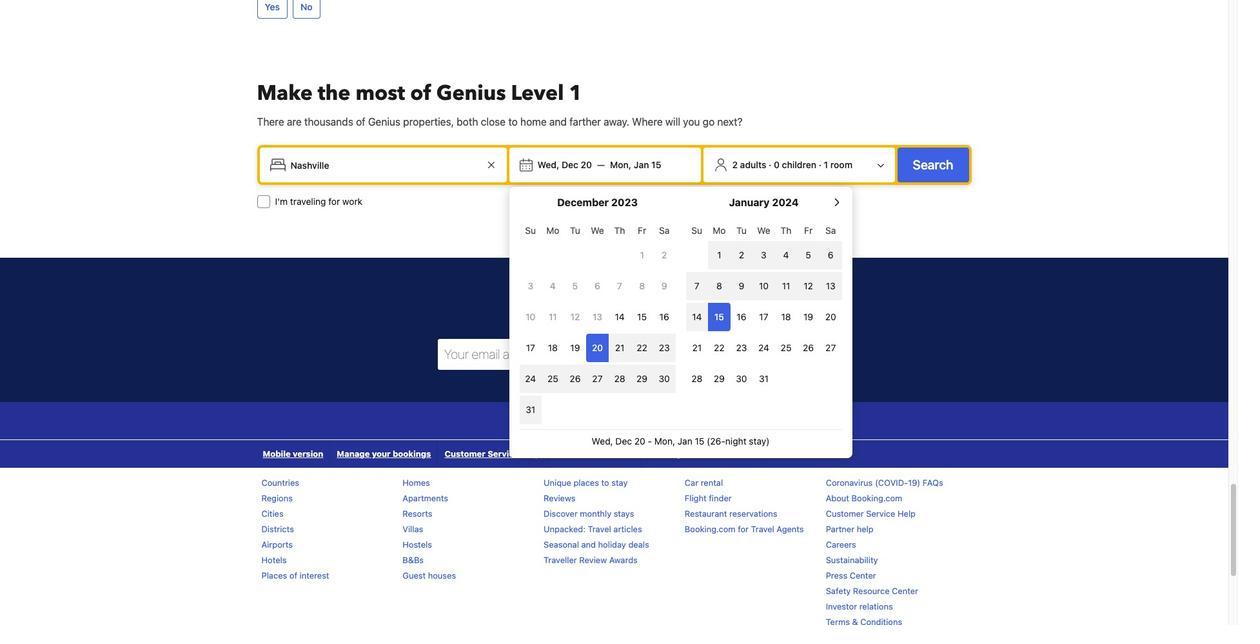 Task type: locate. For each thing, give the bounding box(es) containing it.
booking.com down wed, dec 20 - mon, jan 15 (26-night stay) at the bottom of page
[[648, 449, 702, 459]]

14 left 15 option
[[692, 312, 702, 323]]

deals down money!
[[660, 313, 685, 325]]

1 30 from the left
[[659, 374, 670, 385]]

1 vertical spatial 12
[[570, 312, 580, 323]]

homes
[[403, 478, 430, 488]]

2 tu from the left
[[737, 225, 747, 236]]

18 January 2024 checkbox
[[775, 303, 797, 332]]

25 cell
[[542, 363, 564, 394]]

of right places
[[289, 571, 297, 581]]

28 inside checkbox
[[692, 374, 703, 385]]

jan for -
[[678, 436, 692, 447]]

3 right 2 january 2024 "option"
[[761, 250, 767, 261]]

0 horizontal spatial su
[[525, 225, 536, 236]]

1 vertical spatial customer service help link
[[826, 509, 916, 519]]

25 for 25 december 2023 checkbox
[[548, 374, 558, 385]]

1 horizontal spatial we
[[757, 225, 771, 236]]

genius for level
[[437, 80, 506, 108]]

sustainability
[[826, 555, 878, 566]]

1 horizontal spatial sa
[[826, 225, 836, 236]]

we up 3 cell
[[757, 225, 771, 236]]

25 January 2024 checkbox
[[775, 334, 797, 363]]

travel up seasonal and holiday deals link
[[588, 525, 611, 535]]

1 horizontal spatial mon,
[[654, 436, 675, 447]]

deals inside 'unique places to stay reviews discover monthly stays unpacked: travel articles seasonal and holiday deals traveller review awards'
[[628, 540, 649, 550]]

29 right "28 december 2023" checkbox
[[637, 374, 648, 385]]

11 cell
[[775, 270, 797, 301]]

0 horizontal spatial 7
[[617, 281, 622, 292]]

25 inside option
[[781, 343, 792, 354]]

we down the december 2023
[[591, 225, 604, 236]]

29 December 2023 checkbox
[[631, 365, 653, 394]]

investor relations link
[[826, 602, 893, 612]]

1 29 from the left
[[637, 374, 648, 385]]

1 horizontal spatial 14
[[692, 312, 702, 323]]

homes link
[[403, 478, 430, 488]]

3 for 3 january 2024 option
[[761, 250, 767, 261]]

for inside 'link'
[[704, 449, 716, 459]]

0 horizontal spatial 10
[[526, 312, 535, 323]]

2
[[732, 160, 738, 170], [662, 250, 667, 261], [739, 250, 744, 261]]

0 vertical spatial the
[[318, 80, 350, 108]]

manage
[[337, 449, 370, 459]]

help down 19)
[[898, 509, 916, 519]]

travel inside car rental flight finder restaurant reservations booking.com for travel agents
[[751, 525, 774, 535]]

8 right 7 january 2024 option
[[716, 281, 722, 292]]

1 · from the left
[[769, 160, 772, 170]]

28
[[614, 374, 625, 385], [692, 374, 703, 385]]

4
[[783, 250, 789, 261], [550, 281, 556, 292]]

26 inside option
[[803, 343, 814, 354]]

13 inside option
[[826, 281, 836, 292]]

4 for 4 checkbox on the left top of the page
[[550, 281, 556, 292]]

wed, down home
[[538, 160, 559, 170]]

wed, dec 20 button
[[532, 154, 597, 177]]

2 16 from the left
[[737, 312, 746, 323]]

of for most
[[410, 80, 431, 108]]

0 horizontal spatial 8
[[639, 281, 645, 292]]

0 vertical spatial 27
[[826, 343, 836, 354]]

1 vertical spatial to
[[688, 313, 697, 325]]

countries regions cities districts airports hotels places of interest
[[262, 478, 329, 581]]

30 for 30 "option"
[[736, 374, 747, 385]]

1 horizontal spatial 4
[[783, 250, 789, 261]]

7 right 6 december 2023 option
[[617, 281, 622, 292]]

customer right bookings
[[445, 449, 486, 459]]

4 January 2024 checkbox
[[775, 241, 797, 270]]

0 vertical spatial booking.com
[[648, 449, 702, 459]]

19 right 18 checkbox
[[570, 343, 580, 354]]

11
[[782, 281, 790, 292], [549, 312, 557, 323]]

wed, for wed, dec 20 - mon, jan 15 (26-night stay)
[[592, 436, 613, 447]]

the up thousands
[[318, 80, 350, 108]]

1 16 from the left
[[660, 312, 669, 323]]

1 inside checkbox
[[717, 250, 721, 261]]

discover monthly stays link
[[544, 509, 634, 519]]

mo down 'december'
[[546, 225, 559, 236]]

1 8 from the left
[[639, 281, 645, 292]]

cities
[[262, 509, 284, 519]]

1 horizontal spatial center
[[892, 586, 918, 597]]

0 vertical spatial to
[[508, 116, 518, 128]]

22 right 21 january 2024 option
[[714, 343, 725, 354]]

1 fr from the left
[[638, 225, 646, 236]]

2 horizontal spatial of
[[410, 80, 431, 108]]

0 horizontal spatial center
[[850, 571, 876, 581]]

1 horizontal spatial 3
[[761, 250, 767, 261]]

0 horizontal spatial 16
[[660, 312, 669, 323]]

we
[[591, 225, 604, 236], [757, 225, 771, 236]]

genius up both
[[437, 80, 506, 108]]

1 horizontal spatial 24
[[758, 343, 769, 354]]

booking.com for travel agents link
[[685, 525, 804, 535]]

0 horizontal spatial 9
[[662, 281, 667, 292]]

3 inside 3 december 2023 option
[[528, 281, 533, 292]]

13
[[826, 281, 836, 292], [593, 312, 602, 323]]

th for 2023
[[614, 225, 625, 236]]

1 we from the left
[[591, 225, 604, 236]]

save time, save money! sign up and we'll send the best deals to you
[[512, 290, 717, 325]]

12 December 2023 checkbox
[[564, 303, 586, 332]]

villas
[[403, 525, 423, 535]]

6 for 6 december 2023 option
[[595, 281, 600, 292]]

properties,
[[403, 116, 454, 128]]

save
[[608, 290, 639, 311]]

careers
[[826, 540, 856, 550]]

30 inside 30 option
[[659, 374, 670, 385]]

2 vertical spatial and
[[581, 540, 596, 550]]

1 up farther
[[569, 80, 583, 108]]

and right up
[[550, 313, 567, 325]]

8 January 2024 checkbox
[[708, 272, 730, 301]]

1 vertical spatial dec
[[616, 436, 632, 447]]

20 January 2024 checkbox
[[820, 303, 842, 332]]

mon, jan 15 button
[[605, 154, 667, 177]]

1 left 'room'
[[824, 160, 828, 170]]

2 28 from the left
[[692, 374, 703, 385]]

0 horizontal spatial 24
[[525, 374, 536, 385]]

8 right 7 option
[[639, 281, 645, 292]]

2 23 from the left
[[736, 343, 747, 354]]

1 horizontal spatial 7
[[694, 281, 700, 292]]

8 inside checkbox
[[716, 281, 722, 292]]

3 left 4 checkbox on the left top of the page
[[528, 281, 533, 292]]

center up relations
[[892, 586, 918, 597]]

navigation containing mobile version
[[256, 441, 763, 468]]

20 inside "checkbox"
[[592, 343, 603, 354]]

navigation
[[256, 441, 763, 468]]

2 fr from the left
[[804, 225, 813, 236]]

to left 15 option
[[688, 313, 697, 325]]

december 2023
[[557, 197, 638, 209]]

20 right 19 december 2023 option
[[592, 343, 603, 354]]

0 horizontal spatial 25
[[548, 374, 558, 385]]

6 December 2023 checkbox
[[586, 272, 609, 301]]

12 right 11 checkbox at the top right of the page
[[804, 281, 813, 292]]

1 inside dropdown button
[[824, 160, 828, 170]]

1 December 2023 checkbox
[[631, 241, 653, 270]]

stay)
[[749, 436, 770, 447]]

tu up 2 cell
[[737, 225, 747, 236]]

0 vertical spatial 4
[[783, 250, 789, 261]]

2 inside 2 adults · 0 children · 1 room dropdown button
[[732, 160, 738, 170]]

15 December 2023 checkbox
[[631, 303, 653, 332]]

27 for the 27 january 2024 option
[[826, 343, 836, 354]]

13 inside option
[[593, 312, 602, 323]]

2 left 3 january 2024 option
[[739, 250, 744, 261]]

1 vertical spatial help
[[898, 509, 916, 519]]

5 inside option
[[806, 250, 811, 261]]

1 22 from the left
[[637, 343, 647, 354]]

31 inside cell
[[526, 405, 535, 416]]

hotels link
[[262, 555, 287, 566]]

safety
[[826, 586, 851, 597]]

0 vertical spatial 6
[[828, 250, 834, 261]]

3 cell
[[753, 239, 775, 270]]

and
[[549, 116, 567, 128], [550, 313, 567, 325], [581, 540, 596, 550]]

2 8 from the left
[[716, 281, 722, 292]]

2 9 from the left
[[739, 281, 744, 292]]

0 horizontal spatial jan
[[634, 160, 649, 170]]

customer service help link up help
[[826, 509, 916, 519]]

booking.com down restaurant
[[685, 525, 736, 535]]

fr up 1 december 2023 option
[[638, 225, 646, 236]]

8 for 8 checkbox
[[639, 281, 645, 292]]

2 29 from the left
[[714, 374, 725, 385]]

24 January 2024 checkbox
[[753, 334, 775, 363]]

7 December 2023 checkbox
[[609, 272, 631, 301]]

2 grid from the left
[[686, 218, 842, 394]]

18 inside option
[[781, 312, 791, 323]]

23 inside 23 january 2024 checkbox
[[736, 343, 747, 354]]

sa up 6 cell
[[826, 225, 836, 236]]

coronavirus (covid-19) faqs about booking.com customer service help partner help careers sustainability press center safety resource center investor relations
[[826, 478, 943, 612]]

31
[[759, 374, 769, 385], [526, 405, 535, 416]]

1 sa from the left
[[659, 225, 670, 236]]

monthly
[[580, 509, 611, 519]]

1 horizontal spatial 29
[[714, 374, 725, 385]]

close
[[481, 116, 506, 128]]

0 horizontal spatial 13
[[593, 312, 602, 323]]

0 horizontal spatial fr
[[638, 225, 646, 236]]

23 inside 23 december 2023 checkbox
[[659, 343, 670, 354]]

6 right 5 checkbox
[[595, 281, 600, 292]]

guest houses link
[[403, 571, 456, 581]]

booking.com down coronavirus (covid-19) faqs 'link'
[[852, 494, 902, 504]]

resorts
[[403, 509, 432, 519]]

13 right 12 january 2024 option
[[826, 281, 836, 292]]

help
[[857, 525, 874, 535]]

to left stay
[[601, 478, 609, 488]]

2 adults · 0 children · 1 room
[[732, 160, 853, 170]]

save time, save money! footer
[[0, 258, 1229, 626]]

25 right 24 option
[[548, 374, 558, 385]]

14
[[615, 312, 625, 323], [692, 312, 702, 323]]

jan right —
[[634, 160, 649, 170]]

26 inside checkbox
[[570, 374, 581, 385]]

home
[[520, 116, 547, 128]]

24 left 25 december 2023 checkbox
[[525, 374, 536, 385]]

1 vertical spatial 18
[[548, 343, 558, 354]]

mon,
[[610, 160, 631, 170], [654, 436, 675, 447]]

21 inside 21 december 2023 option
[[615, 343, 625, 354]]

27 inside checkbox
[[592, 374, 603, 385]]

grid for december
[[519, 218, 676, 425]]

0 vertical spatial 19
[[804, 312, 813, 323]]

5 for 5 checkbox
[[572, 281, 578, 292]]

1 grid from the left
[[519, 218, 676, 425]]

10 right the 9 january 2024 checkbox
[[759, 281, 769, 292]]

awards
[[609, 555, 638, 566]]

0 vertical spatial center
[[850, 571, 876, 581]]

24 inside cell
[[525, 374, 536, 385]]

1 23 from the left
[[659, 343, 670, 354]]

22 right 21 december 2023 option
[[637, 343, 647, 354]]

reviews
[[544, 494, 576, 504]]

27 right 26 option
[[826, 343, 836, 354]]

10 for 10 december 2023 checkbox
[[526, 312, 535, 323]]

th up 4 "cell"
[[781, 225, 792, 236]]

0 horizontal spatial service
[[488, 449, 519, 459]]

mon, right —
[[610, 160, 631, 170]]

1 horizontal spatial help
[[898, 509, 916, 519]]

hostels
[[403, 540, 432, 550]]

mon, right -
[[654, 436, 675, 447]]

2 inside checkbox
[[662, 250, 667, 261]]

level
[[511, 80, 564, 108]]

1 vertical spatial 10
[[526, 312, 535, 323]]

1 su from the left
[[525, 225, 536, 236]]

10 December 2023 checkbox
[[519, 303, 542, 332]]

16 January 2024 checkbox
[[730, 303, 753, 332]]

11 right up
[[549, 312, 557, 323]]

7 inside cell
[[694, 281, 700, 292]]

21 December 2023 checkbox
[[609, 334, 631, 363]]

5 inside checkbox
[[572, 281, 578, 292]]

-
[[648, 436, 652, 447]]

su
[[525, 225, 536, 236], [692, 225, 702, 236]]

11 January 2024 checkbox
[[775, 272, 797, 301]]

19 inside checkbox
[[804, 312, 813, 323]]

0 horizontal spatial 27
[[592, 374, 603, 385]]

17 right 16 option at the right
[[759, 312, 768, 323]]

14 inside option
[[692, 312, 702, 323]]

7 for 7 january 2024 option
[[694, 281, 700, 292]]

jan up booking.com for business
[[678, 436, 692, 447]]

th down the 2023
[[614, 225, 625, 236]]

0 horizontal spatial dec
[[562, 160, 578, 170]]

4 December 2023 checkbox
[[542, 272, 564, 301]]

1 vertical spatial center
[[892, 586, 918, 597]]

15 cell
[[708, 301, 730, 332]]

20 inside option
[[825, 312, 836, 323]]

1 horizontal spatial 26
[[803, 343, 814, 354]]

and right home
[[549, 116, 567, 128]]

21 for 21 december 2023 option
[[615, 343, 625, 354]]

1 28 from the left
[[614, 374, 625, 385]]

navigation inside save time, save money! footer
[[256, 441, 763, 468]]

are
[[287, 116, 302, 128]]

6 inside option
[[828, 250, 834, 261]]

tu for december 2023
[[570, 225, 580, 236]]

1 horizontal spatial 30
[[736, 374, 747, 385]]

search button
[[897, 148, 969, 183]]

19 inside option
[[570, 343, 580, 354]]

22 inside option
[[637, 343, 647, 354]]

22 inside option
[[714, 343, 725, 354]]

search
[[913, 158, 953, 172]]

1 tu from the left
[[570, 225, 580, 236]]

for inside car rental flight finder restaurant reservations booking.com for travel agents
[[738, 525, 749, 535]]

1 vertical spatial 5
[[572, 281, 578, 292]]

1 7 from the left
[[617, 281, 622, 292]]

1 horizontal spatial grid
[[686, 218, 842, 394]]

10 left 11 checkbox
[[526, 312, 535, 323]]

18 December 2023 checkbox
[[542, 334, 564, 363]]

airports
[[262, 540, 293, 550]]

2 January 2024 checkbox
[[730, 241, 753, 270]]

5 cell
[[797, 239, 820, 270]]

2 horizontal spatial 2
[[739, 250, 744, 261]]

you left go
[[683, 116, 700, 128]]

0 vertical spatial 10
[[759, 281, 769, 292]]

31 right 30 "option"
[[759, 374, 769, 385]]

0 horizontal spatial sa
[[659, 225, 670, 236]]

1 vertical spatial jan
[[678, 436, 692, 447]]

7 left the 8 january 2024 checkbox
[[694, 281, 700, 292]]

0 vertical spatial 18
[[781, 312, 791, 323]]

customer service help link
[[438, 441, 547, 468], [826, 509, 916, 519]]

13 right we'll
[[593, 312, 602, 323]]

18 inside checkbox
[[548, 343, 558, 354]]

for left work
[[328, 196, 340, 207]]

31 down 24 option
[[526, 405, 535, 416]]

17 for 17 january 2024 option
[[759, 312, 768, 323]]

0 vertical spatial 12
[[804, 281, 813, 292]]

mobile version link
[[256, 441, 330, 468]]

9 for the 9 january 2024 checkbox
[[739, 281, 744, 292]]

mon, for —
[[610, 160, 631, 170]]

7 January 2024 checkbox
[[686, 272, 708, 301]]

grid
[[519, 218, 676, 425], [686, 218, 842, 394]]

0 horizontal spatial 19
[[570, 343, 580, 354]]

19 right 18 option
[[804, 312, 813, 323]]

you up 22 option
[[700, 313, 717, 325]]

·
[[769, 160, 772, 170], [819, 160, 822, 170]]

8 for the 8 january 2024 checkbox
[[716, 281, 722, 292]]

29 inside checkbox
[[637, 374, 648, 385]]

1 horizontal spatial 27
[[826, 343, 836, 354]]

1 th from the left
[[614, 225, 625, 236]]

29 cell
[[631, 363, 653, 394]]

—
[[597, 160, 605, 170]]

23 cell
[[653, 332, 676, 363]]

5 right 4 checkbox on the left top of the page
[[572, 281, 578, 292]]

i'm
[[275, 196, 288, 207]]

0 horizontal spatial wed,
[[538, 160, 559, 170]]

and inside 'unique places to stay reviews discover monthly stays unpacked: travel articles seasonal and holiday deals traveller review awards'
[[581, 540, 596, 550]]

14 inside checkbox
[[615, 312, 625, 323]]

4 right 3 january 2024 option
[[783, 250, 789, 261]]

2 30 from the left
[[736, 374, 747, 385]]

1 horizontal spatial 25
[[781, 343, 792, 354]]

28 December 2023 checkbox
[[609, 365, 631, 394]]

you
[[683, 116, 700, 128], [700, 313, 717, 325]]

0 horizontal spatial mo
[[546, 225, 559, 236]]

9 right the 8 january 2024 checkbox
[[739, 281, 744, 292]]

6 inside option
[[595, 281, 600, 292]]

1 vertical spatial you
[[700, 313, 717, 325]]

10 inside cell
[[759, 281, 769, 292]]

1 horizontal spatial 13
[[826, 281, 836, 292]]

3 inside 3 january 2024 option
[[761, 250, 767, 261]]

0 horizontal spatial 29
[[637, 374, 648, 385]]

1 horizontal spatial 9
[[739, 281, 744, 292]]

17 December 2023 checkbox
[[519, 334, 542, 363]]

24 right 23 january 2024 checkbox
[[758, 343, 769, 354]]

2 7 from the left
[[694, 281, 700, 292]]

to inside 'unique places to stay reviews discover monthly stays unpacked: travel articles seasonal and holiday deals traveller review awards'
[[601, 478, 609, 488]]

17 left 18 checkbox
[[526, 343, 535, 354]]

23 December 2023 checkbox
[[653, 334, 676, 363]]

tu down 'december'
[[570, 225, 580, 236]]

8
[[639, 281, 645, 292], [716, 281, 722, 292]]

0 vertical spatial 13
[[826, 281, 836, 292]]

1 vertical spatial customer
[[826, 509, 864, 519]]

1 horizontal spatial to
[[601, 478, 609, 488]]

2 inside 2 january 2024 "option"
[[739, 250, 744, 261]]

1 vertical spatial for
[[704, 449, 716, 459]]

2 we from the left
[[757, 225, 771, 236]]

1 vertical spatial 25
[[548, 374, 558, 385]]

12 January 2024 checkbox
[[797, 272, 820, 301]]

15 right 14 option
[[715, 312, 724, 323]]

su for january
[[692, 225, 702, 236]]

8 cell
[[708, 270, 730, 301]]

for down (26-
[[704, 449, 716, 459]]

0 vertical spatial deals
[[660, 313, 685, 325]]

and up traveller review awards link
[[581, 540, 596, 550]]

11 inside cell
[[782, 281, 790, 292]]

and inside save time, save money! sign up and we'll send the best deals to you
[[550, 313, 567, 325]]

1 9 from the left
[[662, 281, 667, 292]]

2 mo from the left
[[713, 225, 726, 236]]

21 January 2024 checkbox
[[686, 334, 708, 363]]

12 inside cell
[[804, 281, 813, 292]]

finder
[[709, 494, 732, 504]]

2 vertical spatial to
[[601, 478, 609, 488]]

jan
[[634, 160, 649, 170], [678, 436, 692, 447]]

7
[[617, 281, 622, 292], [694, 281, 700, 292]]

3 December 2023 checkbox
[[519, 272, 542, 301]]

2 14 from the left
[[692, 312, 702, 323]]

1 vertical spatial 19
[[570, 343, 580, 354]]

21 for 21 january 2024 option
[[692, 343, 702, 354]]

unpacked:
[[544, 525, 586, 535]]

become an affiliate
[[554, 449, 634, 459]]

the inside save time, save money! sign up and we'll send the best deals to you
[[619, 313, 634, 325]]

23 for 23 january 2024 checkbox
[[736, 343, 747, 354]]

1 mo from the left
[[546, 225, 559, 236]]

25 left 26 option
[[781, 343, 792, 354]]

26 cell
[[564, 363, 586, 394]]

1 horizontal spatial customer
[[826, 509, 864, 519]]

(covid-
[[875, 478, 908, 488]]

2 22 from the left
[[714, 343, 725, 354]]

18
[[781, 312, 791, 323], [548, 343, 558, 354]]

1 horizontal spatial 16
[[737, 312, 746, 323]]

1 vertical spatial booking.com
[[852, 494, 902, 504]]

5 right the 4 checkbox at the right of page
[[806, 250, 811, 261]]

wed,
[[538, 160, 559, 170], [592, 436, 613, 447]]

center up resource
[[850, 571, 876, 581]]

20 left —
[[581, 160, 592, 170]]

1 horizontal spatial 28
[[692, 374, 703, 385]]

20 right '19' checkbox
[[825, 312, 836, 323]]

27 inside option
[[826, 343, 836, 354]]

9 cell
[[730, 270, 753, 301]]

22 for 22 option
[[637, 343, 647, 354]]

31 January 2024 checkbox
[[753, 365, 775, 394]]

for
[[328, 196, 340, 207], [704, 449, 716, 459], [738, 525, 749, 535]]

2 for 2 january 2024 "option"
[[739, 250, 744, 261]]

wed, up the 'an'
[[592, 436, 613, 447]]

1 left the 2 checkbox
[[640, 250, 644, 261]]

affiliate
[[602, 449, 634, 459]]

for down reservations at bottom
[[738, 525, 749, 535]]

0 horizontal spatial travel
[[588, 525, 611, 535]]

25 inside checkbox
[[548, 374, 558, 385]]

customer service help link down 31 option
[[438, 441, 547, 468]]

12 down the time,
[[570, 312, 580, 323]]

of up properties,
[[410, 80, 431, 108]]

8 inside checkbox
[[639, 281, 645, 292]]

0 horizontal spatial 2
[[662, 250, 667, 261]]

16 right best
[[660, 312, 669, 323]]

2 su from the left
[[692, 225, 702, 236]]

mo
[[546, 225, 559, 236], [713, 225, 726, 236]]

26 left 27 december 2023 checkbox
[[570, 374, 581, 385]]

sign
[[512, 313, 532, 325]]

2 sa from the left
[[826, 225, 836, 236]]

th
[[614, 225, 625, 236], [781, 225, 792, 236]]

3 January 2024 checkbox
[[753, 241, 775, 270]]

14 down save
[[615, 312, 625, 323]]

1 vertical spatial 26
[[570, 374, 581, 385]]

1 vertical spatial 6
[[595, 281, 600, 292]]

31 cell
[[519, 394, 542, 425]]

1 vertical spatial and
[[550, 313, 567, 325]]

0 vertical spatial 31
[[759, 374, 769, 385]]

0 vertical spatial 24
[[758, 343, 769, 354]]

28 for 21
[[692, 374, 703, 385]]

apartments
[[403, 494, 448, 504]]

· left the 0
[[769, 160, 772, 170]]

genius down most
[[368, 116, 401, 128]]

booking.com inside 'link'
[[648, 449, 702, 459]]

investor
[[826, 602, 857, 612]]

0 vertical spatial dec
[[562, 160, 578, 170]]

29 inside checkbox
[[714, 374, 725, 385]]

9 inside cell
[[739, 281, 744, 292]]

0 vertical spatial customer
[[445, 449, 486, 459]]

17 inside option
[[759, 312, 768, 323]]

1 14 from the left
[[615, 312, 625, 323]]

1 travel from the left
[[588, 525, 611, 535]]

0 vertical spatial mon,
[[610, 160, 631, 170]]

jan for —
[[634, 160, 649, 170]]

the down save
[[619, 313, 634, 325]]

0 vertical spatial wed,
[[538, 160, 559, 170]]

0 horizontal spatial 21
[[615, 343, 625, 354]]

2 travel from the left
[[751, 525, 774, 535]]

6 cell
[[820, 239, 842, 270]]

29 right 28 checkbox at the bottom of page
[[714, 374, 725, 385]]

13 January 2024 checkbox
[[820, 272, 842, 301]]

30 inside 30 "option"
[[736, 374, 747, 385]]

help left become
[[521, 449, 540, 459]]

mo up 1 cell
[[713, 225, 726, 236]]

5 December 2023 checkbox
[[564, 272, 586, 301]]

coronavirus (covid-19) faqs link
[[826, 478, 943, 488]]

car
[[685, 478, 698, 488]]

sa up the 2 checkbox
[[659, 225, 670, 236]]

1 vertical spatial service
[[866, 509, 895, 519]]

2 th from the left
[[781, 225, 792, 236]]

17 inside checkbox
[[526, 343, 535, 354]]

1 horizontal spatial 19
[[804, 312, 813, 323]]

2 left "adults"
[[732, 160, 738, 170]]

homes apartments resorts villas hostels b&bs guest houses
[[403, 478, 456, 581]]

28 inside checkbox
[[614, 374, 625, 385]]

0 horizontal spatial mon,
[[610, 160, 631, 170]]

1 horizontal spatial 23
[[736, 343, 747, 354]]

fr up 5 cell
[[804, 225, 813, 236]]

1 horizontal spatial 5
[[806, 250, 811, 261]]

1 horizontal spatial of
[[356, 116, 365, 128]]

18 for 18 checkbox
[[548, 343, 558, 354]]

· right children
[[819, 160, 822, 170]]

save
[[532, 290, 565, 311]]

27 right 26 checkbox
[[592, 374, 603, 385]]

4 inside "cell"
[[783, 250, 789, 261]]

dec up affiliate
[[616, 436, 632, 447]]

9 for 9 checkbox
[[662, 281, 667, 292]]

28 January 2024 checkbox
[[686, 365, 708, 394]]

0 vertical spatial of
[[410, 80, 431, 108]]

1 vertical spatial 24
[[525, 374, 536, 385]]

tu
[[570, 225, 580, 236], [737, 225, 747, 236]]

22 cell
[[631, 332, 653, 363]]

29 January 2024 checkbox
[[708, 365, 730, 394]]

12 for 12 december 2023 option
[[570, 312, 580, 323]]

1 21 from the left
[[615, 343, 625, 354]]

0 horizontal spatial tu
[[570, 225, 580, 236]]

21 inside 21 january 2024 option
[[692, 343, 702, 354]]

2 21 from the left
[[692, 343, 702, 354]]

0 vertical spatial genius
[[437, 80, 506, 108]]

0 vertical spatial customer service help link
[[438, 441, 547, 468]]



Task type: describe. For each thing, give the bounding box(es) containing it.
4 cell
[[775, 239, 797, 270]]

14 for 14 december 2023 checkbox
[[615, 312, 625, 323]]

mo for december
[[546, 225, 559, 236]]

restaurant reservations link
[[685, 509, 777, 519]]

money!
[[643, 290, 697, 311]]

18 for 18 option
[[781, 312, 791, 323]]

articles
[[614, 525, 642, 535]]

1 horizontal spatial 31
[[759, 374, 769, 385]]

regions
[[262, 494, 293, 504]]

places of interest link
[[262, 571, 329, 581]]

sa for 2023
[[659, 225, 670, 236]]

13 December 2023 checkbox
[[586, 303, 609, 332]]

24 December 2023 checkbox
[[519, 365, 542, 394]]

countries
[[262, 478, 299, 488]]

unique places to stay reviews discover monthly stays unpacked: travel articles seasonal and holiday deals traveller review awards
[[544, 478, 649, 566]]

16 for 16 option on the right of page
[[660, 312, 669, 323]]

9 December 2023 checkbox
[[653, 272, 676, 301]]

booking.com for business
[[648, 449, 756, 459]]

10 cell
[[753, 270, 775, 301]]

restaurant
[[685, 509, 727, 519]]

(26-
[[707, 436, 725, 447]]

we for december
[[591, 225, 604, 236]]

will
[[665, 116, 680, 128]]

faqs
[[923, 478, 943, 488]]

genius for properties,
[[368, 116, 401, 128]]

12 for 12 january 2024 option
[[804, 281, 813, 292]]

thousands
[[304, 116, 353, 128]]

27 cell
[[586, 363, 609, 394]]

23 for 23 december 2023 checkbox
[[659, 343, 670, 354]]

15 January 2024 checkbox
[[708, 303, 730, 332]]

26 for 26 option
[[803, 343, 814, 354]]

version
[[293, 449, 323, 459]]

january 2024
[[729, 197, 799, 209]]

9 January 2024 checkbox
[[730, 272, 753, 301]]

27 December 2023 checkbox
[[586, 365, 609, 394]]

tu for january 2024
[[737, 225, 747, 236]]

2 for the 2 checkbox
[[662, 250, 667, 261]]

fr for 2024
[[804, 225, 813, 236]]

0
[[774, 160, 780, 170]]

0 vertical spatial for
[[328, 196, 340, 207]]

6 January 2024 checkbox
[[820, 241, 842, 270]]

11 December 2023 checkbox
[[542, 303, 564, 332]]

16 for 16 option at the right
[[737, 312, 746, 323]]

careers link
[[826, 540, 856, 550]]

7 cell
[[686, 270, 708, 301]]

29 for 29 checkbox
[[714, 374, 725, 385]]

30 cell
[[653, 363, 676, 394]]

wed, for wed, dec 20 — mon, jan 15
[[538, 160, 559, 170]]

partner help link
[[826, 525, 874, 535]]

go
[[703, 116, 715, 128]]

30 for 30 option
[[659, 374, 670, 385]]

22 for 22 option
[[714, 343, 725, 354]]

22 January 2024 checkbox
[[708, 334, 730, 363]]

0 horizontal spatial the
[[318, 80, 350, 108]]

21 cell
[[609, 332, 631, 363]]

1 January 2024 checkbox
[[708, 241, 730, 270]]

16 December 2023 checkbox
[[653, 303, 676, 332]]

seasonal
[[544, 540, 579, 550]]

houses
[[428, 571, 456, 581]]

your
[[372, 449, 391, 459]]

13 for the 13 december 2023 option
[[593, 312, 602, 323]]

up
[[535, 313, 547, 325]]

2 · from the left
[[819, 160, 822, 170]]

time,
[[569, 290, 604, 311]]

30 January 2024 checkbox
[[730, 365, 753, 394]]

become
[[554, 449, 588, 459]]

to inside save time, save money! sign up and we'll send the best deals to you
[[688, 313, 697, 325]]

fr for 2023
[[638, 225, 646, 236]]

8 December 2023 checkbox
[[631, 272, 653, 301]]

25 for '25 january 2024' option
[[781, 343, 792, 354]]

reservations
[[729, 509, 777, 519]]

10 for 10 january 2024 checkbox
[[759, 281, 769, 292]]

26 January 2024 checkbox
[[797, 334, 820, 363]]

districts link
[[262, 525, 294, 535]]

5 for 5 january 2024 option
[[806, 250, 811, 261]]

regions link
[[262, 494, 293, 504]]

discover
[[544, 509, 578, 519]]

guest
[[403, 571, 426, 581]]

villas link
[[403, 525, 423, 535]]

b&bs link
[[403, 555, 424, 566]]

14 for 14 option
[[692, 312, 702, 323]]

traveller review awards link
[[544, 555, 638, 566]]

15 inside cell
[[715, 312, 724, 323]]

27 January 2024 checkbox
[[820, 334, 842, 363]]

20 cell
[[586, 332, 609, 363]]

stays
[[614, 509, 634, 519]]

booking.com inside car rental flight finder restaurant reservations booking.com for travel agents
[[685, 525, 736, 535]]

grid for january
[[686, 218, 842, 394]]

19 January 2024 checkbox
[[797, 303, 820, 332]]

0 vertical spatial and
[[549, 116, 567, 128]]

6 for the 6 option
[[828, 250, 834, 261]]

make the most of genius level 1
[[257, 80, 583, 108]]

20 left -
[[634, 436, 645, 447]]

su for december
[[525, 225, 536, 236]]

places
[[262, 571, 287, 581]]

27 for 27 december 2023 checkbox
[[592, 374, 603, 385]]

13 cell
[[820, 270, 842, 301]]

we for january
[[757, 225, 771, 236]]

mobile version
[[263, 449, 323, 459]]

traveling
[[290, 196, 326, 207]]

24 cell
[[519, 363, 542, 394]]

13 for the 13 january 2024 option
[[826, 281, 836, 292]]

mo for january
[[713, 225, 726, 236]]

both
[[457, 116, 478, 128]]

rental
[[701, 478, 723, 488]]

th for 2024
[[781, 225, 792, 236]]

seasonal and holiday deals link
[[544, 540, 649, 550]]

booking.com inside "coronavirus (covid-19) faqs about booking.com customer service help partner help careers sustainability press center safety resource center investor relations"
[[852, 494, 902, 504]]

0 horizontal spatial customer
[[445, 449, 486, 459]]

adults
[[740, 160, 766, 170]]

1 cell
[[708, 239, 730, 270]]

0 horizontal spatial help
[[521, 449, 540, 459]]

2 December 2023 checkbox
[[653, 241, 676, 270]]

28 cell
[[609, 363, 631, 394]]

26 for 26 checkbox
[[570, 374, 581, 385]]

19 December 2023 checkbox
[[564, 334, 586, 363]]

countries link
[[262, 478, 299, 488]]

25 December 2023 checkbox
[[542, 365, 564, 394]]

0 vertical spatial you
[[683, 116, 700, 128]]

12 cell
[[797, 270, 820, 301]]

Where are you going? field
[[285, 154, 483, 177]]

room
[[831, 160, 853, 170]]

become an affiliate link
[[548, 441, 640, 468]]

sa for 2024
[[826, 225, 836, 236]]

car rental link
[[685, 478, 723, 488]]

wed, dec 20 — mon, jan 15
[[538, 160, 661, 170]]

where
[[632, 116, 663, 128]]

11 for 11 checkbox at the top right of the page
[[782, 281, 790, 292]]

subscribe
[[707, 347, 763, 362]]

14 January 2024 checkbox
[[686, 303, 708, 332]]

sustainability link
[[826, 555, 878, 566]]

10 January 2024 checkbox
[[753, 272, 775, 301]]

yes
[[265, 2, 280, 12]]

unpacked: travel articles link
[[544, 525, 642, 535]]

29 for 29 checkbox
[[637, 374, 648, 385]]

service inside "coronavirus (covid-19) faqs about booking.com customer service help partner help careers sustainability press center safety resource center investor relations"
[[866, 509, 895, 519]]

reviews link
[[544, 494, 576, 504]]

15 up booking.com for business
[[695, 436, 705, 447]]

2024
[[772, 197, 799, 209]]

Your email address email field
[[438, 339, 680, 370]]

apartments link
[[403, 494, 448, 504]]

3 for 3 december 2023 option
[[528, 281, 533, 292]]

17 January 2024 checkbox
[[753, 303, 775, 332]]

15 down where
[[651, 160, 661, 170]]

17 for 17 checkbox
[[526, 343, 535, 354]]

1 inside option
[[640, 250, 644, 261]]

children
[[782, 160, 816, 170]]

mobile
[[263, 449, 291, 459]]

4 for the 4 checkbox at the right of page
[[783, 250, 789, 261]]

wed, dec 20 - mon, jan 15 (26-night stay)
[[592, 436, 770, 447]]

january
[[729, 197, 770, 209]]

26 December 2023 checkbox
[[564, 365, 586, 394]]

we'll
[[570, 313, 591, 325]]

19 for 19 december 2023 option
[[570, 343, 580, 354]]

about
[[826, 494, 849, 504]]

help inside "coronavirus (covid-19) faqs about booking.com customer service help partner help careers sustainability press center safety resource center investor relations"
[[898, 509, 916, 519]]

customer service help link for become an affiliate
[[438, 441, 547, 468]]

7 for 7 option
[[617, 281, 622, 292]]

28 for 27
[[614, 374, 625, 385]]

15 right 14 december 2023 checkbox
[[637, 312, 647, 323]]

2 cell
[[730, 239, 753, 270]]

partner
[[826, 525, 855, 535]]

dec for -
[[616, 436, 632, 447]]

manage your bookings link
[[330, 441, 438, 468]]

safety resource center link
[[826, 586, 918, 597]]

subscribe button
[[683, 339, 787, 370]]

30 December 2023 checkbox
[[653, 365, 676, 394]]

coronavirus
[[826, 478, 873, 488]]

customer inside "coronavirus (covid-19) faqs about booking.com customer service help partner help careers sustainability press center safety resource center investor relations"
[[826, 509, 864, 519]]

relations
[[859, 602, 893, 612]]

of for thousands
[[356, 116, 365, 128]]

send
[[594, 313, 616, 325]]

23 January 2024 checkbox
[[730, 334, 753, 363]]

22 December 2023 checkbox
[[631, 334, 653, 363]]

december
[[557, 197, 609, 209]]

14 cell
[[686, 301, 708, 332]]

5 January 2024 checkbox
[[797, 241, 820, 270]]

farther
[[570, 116, 601, 128]]

airports link
[[262, 540, 293, 550]]

19)
[[908, 478, 920, 488]]

customer service help link for partner help
[[826, 509, 916, 519]]

most
[[356, 80, 405, 108]]

of inside countries regions cities districts airports hotels places of interest
[[289, 571, 297, 581]]

an
[[590, 449, 600, 459]]

14 December 2023 checkbox
[[609, 303, 631, 332]]

31 December 2023 checkbox
[[519, 396, 542, 425]]

you inside save time, save money! sign up and we'll send the best deals to you
[[700, 313, 717, 325]]

20 December 2023 checkbox
[[586, 334, 609, 363]]

agents
[[777, 525, 804, 535]]

19 for '19' checkbox
[[804, 312, 813, 323]]

travel inside 'unique places to stay reviews discover monthly stays unpacked: travel articles seasonal and holiday deals traveller review awards'
[[588, 525, 611, 535]]

deals inside save time, save money! sign up and we'll send the best deals to you
[[660, 313, 685, 325]]

mon, for -
[[654, 436, 675, 447]]

0 horizontal spatial to
[[508, 116, 518, 128]]

bookings
[[393, 449, 431, 459]]

11 for 11 checkbox
[[549, 312, 557, 323]]

dec for —
[[562, 160, 578, 170]]

cities link
[[262, 509, 284, 519]]



Task type: vqa. For each thing, say whether or not it's contained in the screenshot.
bottommost in
no



